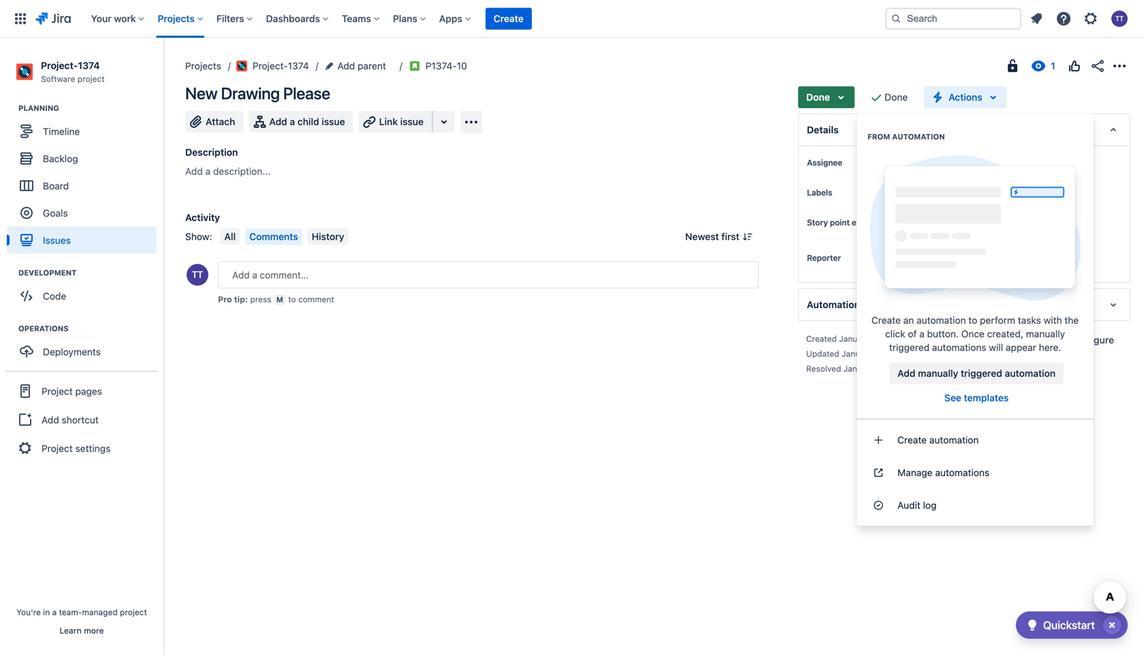 Task type: vqa. For each thing, say whether or not it's contained in the screenshot.
the top triggered
yes



Task type: describe. For each thing, give the bounding box(es) containing it.
audit log link
[[857, 490, 1094, 522]]

triggered inside create an automation to perform tasks with the click of a button. once created, manually triggered automations will appear here.
[[889, 342, 930, 353]]

comments button
[[245, 229, 302, 245]]

button.
[[927, 329, 959, 340]]

apps button
[[435, 8, 476, 30]]

from automation heading
[[857, 131, 1094, 142]]

story point estimate
[[807, 218, 885, 227]]

your
[[91, 13, 112, 24]]

goals
[[43, 208, 68, 219]]

1 vertical spatial 9,
[[875, 349, 882, 359]]

will
[[989, 342, 1003, 353]]

1 vertical spatial january
[[842, 349, 872, 359]]

executions
[[912, 300, 953, 310]]

done button
[[798, 86, 855, 108]]

see
[[945, 393, 961, 404]]

copy link to issue image
[[464, 60, 475, 71]]

actions button
[[924, 86, 1007, 108]]

project pages
[[42, 386, 102, 397]]

no restrictions image
[[1005, 58, 1021, 74]]

0 vertical spatial january
[[839, 334, 870, 344]]

search image
[[891, 13, 902, 24]]

learn more
[[60, 627, 104, 636]]

history button
[[308, 229, 348, 245]]

plans button
[[389, 8, 431, 30]]

here.
[[1039, 342, 1061, 353]]

quickstart button
[[1016, 612, 1128, 640]]

new drawing please
[[185, 84, 330, 103]]

link issue button
[[359, 111, 433, 133]]

details
[[807, 124, 839, 136]]

add app image
[[463, 114, 479, 130]]

development heading
[[18, 268, 163, 279]]

0 vertical spatial 5:24
[[914, 334, 931, 344]]

filters button
[[212, 8, 258, 30]]

pro
[[218, 295, 232, 304]]

first
[[722, 231, 740, 242]]

project- for project-1374 software project
[[41, 60, 78, 71]]

operations heading
[[18, 324, 163, 335]]

sidebar element
[[0, 38, 163, 656]]

create for create automation
[[898, 435, 927, 446]]

create automation link
[[857, 424, 1094, 457]]

add parent button
[[324, 58, 390, 74]]

backlog
[[43, 153, 78, 164]]

timeline
[[43, 126, 80, 137]]

0 vertical spatial pm
[[934, 334, 946, 344]]

your work
[[91, 13, 136, 24]]

terry turtle for reporter
[[947, 253, 998, 264]]

create automation
[[898, 435, 979, 446]]

backlog link
[[7, 145, 157, 172]]

click
[[885, 329, 905, 340]]

filters
[[216, 13, 244, 24]]

configure
[[1070, 335, 1114, 346]]

goals link
[[7, 200, 157, 227]]

the
[[1065, 315, 1079, 326]]

1 vertical spatial at
[[907, 349, 914, 359]]

with
[[1044, 315, 1062, 326]]

a down description
[[205, 166, 211, 177]]

learn
[[60, 627, 82, 636]]

add shortcut button
[[5, 407, 158, 434]]

timeline link
[[7, 118, 157, 145]]

2 none from the top
[[923, 217, 946, 228]]

pages
[[75, 386, 102, 397]]

newest
[[685, 231, 719, 242]]

settings image
[[1083, 11, 1099, 27]]

labels
[[807, 188, 832, 198]]

manage
[[898, 468, 933, 479]]

project for project pages
[[42, 386, 73, 397]]

tasks
[[1018, 315, 1041, 326]]

work
[[114, 13, 136, 24]]

project pages link
[[5, 377, 158, 407]]

2 vertical spatial 5:24
[[918, 364, 936, 374]]

turtle for reporter
[[972, 253, 998, 264]]

estimate
[[852, 218, 885, 227]]

drawing
[[221, 84, 280, 103]]

add for add a child issue
[[269, 116, 287, 127]]

terry for reporter
[[947, 253, 970, 264]]

activity
[[185, 212, 220, 223]]

a inside add a child issue 'button'
[[290, 116, 295, 127]]

group containing create automation
[[857, 419, 1094, 526]]

create for create an automation to perform tasks with the click of a button. once created, manually triggered automations will appear here.
[[872, 315, 901, 326]]

audit
[[898, 500, 921, 511]]

issues
[[43, 235, 71, 246]]

child
[[298, 116, 319, 127]]

project settings
[[42, 443, 111, 454]]

development
[[18, 269, 77, 278]]

parent
[[358, 60, 386, 72]]

automation element
[[798, 289, 1131, 321]]

add for add parent
[[338, 60, 355, 72]]

p1374-10
[[426, 60, 467, 72]]

1 horizontal spatial project
[[120, 608, 147, 618]]

create button
[[486, 8, 532, 30]]

dismiss quickstart image
[[1101, 615, 1123, 637]]

once
[[961, 329, 985, 340]]

planning image
[[2, 100, 18, 117]]

teams
[[342, 13, 371, 24]]

project settings link
[[5, 434, 158, 464]]

done inside dropdown button
[[806, 92, 830, 103]]

planning heading
[[18, 103, 163, 114]]

m
[[276, 296, 283, 304]]

1 vertical spatial 2024
[[884, 349, 904, 359]]

automation inside create an automation to perform tasks with the click of a button. once created, manually triggered automations will appear here.
[[917, 315, 966, 326]]

project for project settings
[[42, 443, 73, 454]]

project-1374 link
[[236, 58, 309, 74]]

goal image
[[20, 207, 33, 219]]

newest first button
[[677, 229, 759, 245]]

automation inside heading
[[892, 132, 945, 141]]

a inside sidebar 'element'
[[52, 608, 57, 618]]

menu bar containing all
[[218, 229, 351, 245]]

issue inside button
[[400, 116, 424, 127]]

description
[[185, 147, 238, 158]]

quickstart
[[1043, 619, 1095, 632]]

from
[[868, 132, 890, 141]]

an
[[903, 315, 914, 326]]

terry for assignee
[[947, 157, 970, 169]]

operations image
[[2, 321, 18, 337]]

please
[[283, 84, 330, 103]]

story
[[807, 218, 828, 227]]

add for add shortcut
[[42, 415, 59, 426]]

add parent
[[338, 60, 386, 72]]

0 vertical spatial 2024
[[882, 334, 902, 344]]

Search field
[[885, 8, 1022, 30]]

1 vertical spatial automation
[[807, 299, 860, 311]]

manage automations
[[898, 468, 990, 479]]

menu containing create an automation to perform tasks with the click of a button. once created, manually triggered automations will appear here.
[[857, 114, 1094, 526]]

to inside create an automation to perform tasks with the click of a button. once created, manually triggered automations will appear here.
[[969, 315, 977, 326]]

code
[[43, 291, 66, 302]]

create for create
[[494, 13, 524, 24]]

Add a comment… field
[[218, 262, 759, 289]]

help image
[[1056, 11, 1072, 27]]

banner containing your work
[[0, 0, 1144, 38]]

tip:
[[234, 295, 248, 304]]

10
[[457, 60, 467, 72]]

assignee pin to top. only you can see pinned fields. image
[[845, 157, 856, 168]]



Task type: locate. For each thing, give the bounding box(es) containing it.
2 vertical spatial 9,
[[876, 364, 884, 374]]

pro tip: press m to comment
[[218, 295, 334, 304]]

add manually triggered automation link
[[889, 363, 1064, 385]]

1 vertical spatial manually
[[918, 368, 958, 379]]

all
[[224, 231, 236, 242]]

add a child issue button
[[249, 111, 353, 133]]

0 vertical spatial automation
[[892, 132, 945, 141]]

menu
[[857, 114, 1094, 526]]

1 vertical spatial terry
[[947, 253, 970, 264]]

project
[[42, 386, 73, 397], [42, 443, 73, 454]]

rule executions
[[893, 300, 953, 310]]

create right apps popup button
[[494, 13, 524, 24]]

pm up see
[[938, 364, 951, 374]]

show:
[[185, 231, 212, 242]]

reporter pin to top. only you can see pinned fields. image
[[844, 253, 855, 264]]

2 vertical spatial pm
[[938, 364, 951, 374]]

new
[[185, 84, 218, 103]]

appear
[[1006, 342, 1036, 353]]

1 vertical spatial automation
[[1005, 368, 1056, 379]]

2 vertical spatial january
[[844, 364, 874, 374]]

create
[[494, 13, 524, 24], [872, 315, 901, 326], [898, 435, 927, 446]]

1 horizontal spatial issue
[[400, 116, 424, 127]]

1 done from the left
[[806, 92, 830, 103]]

updated
[[806, 349, 839, 359]]

0 horizontal spatial project
[[78, 74, 105, 84]]

perform
[[980, 315, 1015, 326]]

2 terry turtle from the top
[[947, 253, 998, 264]]

0 vertical spatial automation
[[917, 315, 966, 326]]

0 vertical spatial to
[[288, 295, 296, 304]]

pm down the button.
[[936, 349, 949, 359]]

notifications image
[[1028, 11, 1045, 27]]

your profile and settings image
[[1112, 11, 1128, 27]]

0 vertical spatial manually
[[1026, 329, 1065, 340]]

1374 for project-1374 software project
[[78, 60, 100, 71]]

2024
[[882, 334, 902, 344], [884, 349, 904, 359], [886, 364, 906, 374]]

comment
[[298, 295, 334, 304]]

projects up new
[[185, 60, 221, 72]]

project
[[78, 74, 105, 84], [120, 608, 147, 618]]

dashboards button
[[262, 8, 334, 30]]

manually
[[1026, 329, 1065, 340], [918, 368, 958, 379]]

1 vertical spatial create
[[872, 315, 901, 326]]

done up details
[[806, 92, 830, 103]]

link
[[379, 116, 398, 127]]

sidebar navigation image
[[148, 54, 178, 82]]

1 vertical spatial pm
[[936, 349, 949, 359]]

0 vertical spatial at
[[904, 334, 912, 344]]

add inside popup button
[[338, 60, 355, 72]]

add a description...
[[185, 166, 271, 177]]

1 vertical spatial automations
[[935, 468, 990, 479]]

add left "child"
[[269, 116, 287, 127]]

apps
[[439, 13, 462, 24]]

triggered down of
[[889, 342, 930, 353]]

project up add shortcut
[[42, 386, 73, 397]]

1374 inside project-1374 software project
[[78, 60, 100, 71]]

projects
[[158, 13, 195, 24], [185, 60, 221, 72]]

a left "child"
[[290, 116, 295, 127]]

you're in a team-managed project
[[16, 608, 147, 618]]

teams button
[[338, 8, 385, 30]]

2 vertical spatial automation
[[929, 435, 979, 446]]

add inside from automation group
[[898, 368, 916, 379]]

2 done from the left
[[885, 92, 908, 103]]

january
[[839, 334, 870, 344], [842, 349, 872, 359], [844, 364, 874, 374]]

operations
[[18, 325, 69, 334]]

0 vertical spatial project
[[42, 386, 73, 397]]

1 horizontal spatial project-
[[253, 60, 288, 72]]

from automation
[[868, 132, 945, 141]]

0 vertical spatial none
[[923, 187, 946, 198]]

you're
[[16, 608, 41, 618]]

deployments link
[[7, 339, 157, 366]]

story point estimate pin to top. only you can see pinned fields. image
[[810, 228, 821, 239]]

2 vertical spatial create
[[898, 435, 927, 446]]

group containing project pages
[[5, 371, 158, 468]]

to right m
[[288, 295, 296, 304]]

project- up software on the top left of the page
[[41, 60, 78, 71]]

terry turtle down from automation heading
[[947, 157, 998, 169]]

none down from automation
[[923, 187, 946, 198]]

vote options: no one has voted for this issue yet. image
[[1067, 58, 1083, 74]]

add manually triggered automation
[[898, 368, 1056, 379]]

issue right the link
[[400, 116, 424, 127]]

project- for project-1374
[[253, 60, 288, 72]]

1374 for project-1374
[[288, 60, 309, 72]]

0 vertical spatial create
[[494, 13, 524, 24]]

1 turtle from the top
[[972, 157, 998, 169]]

1 terry from the top
[[947, 157, 970, 169]]

5:24 down 'an'
[[914, 334, 931, 344]]

0 vertical spatial 9,
[[872, 334, 879, 344]]

attach button
[[185, 111, 243, 133]]

january right updated
[[842, 349, 872, 359]]

issues link
[[7, 227, 157, 254]]

0 horizontal spatial automation
[[807, 299, 860, 311]]

projects link
[[185, 58, 221, 74]]

1 horizontal spatial triggered
[[961, 368, 1002, 379]]

add down description
[[185, 166, 203, 177]]

automations down once
[[932, 342, 987, 353]]

turtle up automation element
[[972, 253, 998, 264]]

2 project from the top
[[42, 443, 73, 454]]

reporter
[[807, 253, 841, 263]]

1 vertical spatial project
[[42, 443, 73, 454]]

terry turtle up automation element
[[947, 253, 998, 264]]

triggered inside add manually triggered automation link
[[961, 368, 1002, 379]]

dashboards
[[266, 13, 320, 24]]

deployments group
[[7, 324, 163, 370]]

terry down from automation heading
[[947, 157, 970, 169]]

log
[[923, 500, 937, 511]]

from automation group
[[857, 118, 1094, 415]]

description...
[[213, 166, 271, 177]]

2 project- from the left
[[253, 60, 288, 72]]

planning
[[18, 104, 59, 113]]

a inside create an automation to perform tasks with the click of a button. once created, manually triggered automations will appear here.
[[919, 329, 925, 340]]

create inside create an automation to perform tasks with the click of a button. once created, manually triggered automations will appear here.
[[872, 315, 901, 326]]

january right created on the right bottom
[[839, 334, 870, 344]]

project-
[[41, 60, 78, 71], [253, 60, 288, 72]]

configure link
[[1045, 330, 1122, 351]]

automations down create automation link
[[935, 468, 990, 479]]

0 horizontal spatial issue
[[322, 116, 345, 127]]

add down of
[[898, 368, 916, 379]]

1 horizontal spatial to
[[969, 315, 977, 326]]

none
[[923, 187, 946, 198], [923, 217, 946, 228]]

automation up the button.
[[917, 315, 966, 326]]

project- right project 1374 icon
[[253, 60, 288, 72]]

0 vertical spatial terry
[[947, 157, 970, 169]]

details element
[[798, 114, 1131, 146]]

0 horizontal spatial done
[[806, 92, 830, 103]]

manually up see
[[918, 368, 958, 379]]

press
[[250, 295, 271, 304]]

create an automation to perform tasks with the click of a button. once created, manually triggered automations will appear here.
[[872, 315, 1079, 353]]

banner
[[0, 0, 1144, 38]]

create up click
[[872, 315, 901, 326]]

turtle down from automation heading
[[972, 157, 998, 169]]

terry turtle for assignee
[[947, 157, 998, 169]]

audit log
[[898, 500, 937, 511]]

0 horizontal spatial 1374
[[78, 60, 100, 71]]

resolved
[[806, 364, 841, 374]]

1374 inside 'link'
[[288, 60, 309, 72]]

project- inside project-1374 software project
[[41, 60, 78, 71]]

attach
[[206, 116, 235, 127]]

1 horizontal spatial done
[[885, 92, 908, 103]]

2 issue from the left
[[400, 116, 424, 127]]

1 project from the top
[[42, 386, 73, 397]]

team-
[[59, 608, 82, 618]]

manually inside create an automation to perform tasks with the click of a button. once created, manually triggered automations will appear here.
[[1026, 329, 1065, 340]]

1 horizontal spatial 1374
[[288, 60, 309, 72]]

projects up 'sidebar navigation' 'icon'
[[158, 13, 195, 24]]

1 vertical spatial projects
[[185, 60, 221, 72]]

automation up manage automations
[[929, 435, 979, 446]]

1 vertical spatial project
[[120, 608, 147, 618]]

code link
[[7, 283, 157, 310]]

actions
[[949, 92, 983, 103]]

1 vertical spatial turtle
[[972, 253, 998, 264]]

0 horizontal spatial manually
[[918, 368, 958, 379]]

to
[[288, 295, 296, 304], [969, 315, 977, 326]]

2 vertical spatial 2024
[[886, 364, 906, 374]]

link issue
[[379, 116, 424, 127]]

history
[[312, 231, 344, 242]]

learn more button
[[60, 626, 104, 637]]

manage automations link
[[857, 457, 1094, 490]]

projects inside dropdown button
[[158, 13, 195, 24]]

0 vertical spatial terry turtle
[[947, 157, 998, 169]]

project 1374 image
[[236, 61, 247, 72]]

1 vertical spatial triggered
[[961, 368, 1002, 379]]

1 horizontal spatial manually
[[1026, 329, 1065, 340]]

automation up created on the right bottom
[[807, 299, 860, 311]]

project down add shortcut
[[42, 443, 73, 454]]

triggered up 'templates'
[[961, 368, 1002, 379]]

done image
[[868, 89, 885, 106]]

terry
[[947, 157, 970, 169], [947, 253, 970, 264]]

add for add a description...
[[185, 166, 203, 177]]

software
[[41, 74, 75, 84]]

none right estimate
[[923, 217, 946, 228]]

shortcut
[[62, 415, 99, 426]]

jira image
[[35, 11, 71, 27], [35, 11, 71, 27]]

all button
[[220, 229, 240, 245]]

a right in
[[52, 608, 57, 618]]

0 horizontal spatial to
[[288, 295, 296, 304]]

automations
[[932, 342, 987, 353], [935, 468, 990, 479]]

0 vertical spatial automations
[[932, 342, 987, 353]]

add inside 'button'
[[269, 116, 287, 127]]

menu bar
[[218, 229, 351, 245]]

created
[[806, 334, 837, 344]]

done up from automation
[[885, 92, 908, 103]]

templates
[[964, 393, 1009, 404]]

1 none from the top
[[923, 187, 946, 198]]

add for add manually triggered automation
[[898, 368, 916, 379]]

1 vertical spatial none
[[923, 217, 946, 228]]

comments
[[249, 231, 298, 242]]

code group
[[7, 268, 163, 314]]

automation down appear
[[1005, 368, 1056, 379]]

0 horizontal spatial project-
[[41, 60, 78, 71]]

1 vertical spatial to
[[969, 315, 977, 326]]

0 horizontal spatial triggered
[[889, 342, 930, 353]]

1 vertical spatial 5:24
[[916, 349, 934, 359]]

issue
[[322, 116, 345, 127], [400, 116, 424, 127]]

add left parent
[[338, 60, 355, 72]]

1 vertical spatial terry turtle
[[947, 253, 998, 264]]

group containing timeline
[[7, 103, 163, 258]]

a right of
[[919, 329, 925, 340]]

0 vertical spatial project
[[78, 74, 105, 84]]

5:24 down of
[[916, 349, 934, 359]]

1 project- from the left
[[41, 60, 78, 71]]

add left shortcut
[[42, 415, 59, 426]]

0 vertical spatial turtle
[[972, 157, 998, 169]]

manually up here.
[[1026, 329, 1065, 340]]

link web pages and more image
[[436, 114, 452, 130]]

project-1374 software project
[[41, 60, 105, 84]]

primary element
[[8, 0, 874, 38]]

turtle for assignee
[[972, 157, 998, 169]]

settings
[[75, 443, 111, 454]]

1 horizontal spatial automation
[[892, 132, 945, 141]]

1 terry turtle from the top
[[947, 157, 998, 169]]

issue right "child"
[[322, 116, 345, 127]]

project up planning heading
[[78, 74, 105, 84]]

5:24 down the button.
[[918, 364, 936, 374]]

1374 up the please
[[288, 60, 309, 72]]

managed
[[82, 608, 118, 618]]

check image
[[1024, 618, 1041, 634]]

2 terry from the top
[[947, 253, 970, 264]]

1374 up planning heading
[[78, 60, 100, 71]]

issue inside 'button'
[[322, 116, 345, 127]]

january right resolved
[[844, 364, 874, 374]]

add a child issue
[[269, 116, 345, 127]]

your work button
[[87, 8, 150, 30]]

p1374-10 link
[[426, 58, 467, 74]]

project- inside project-1374 'link'
[[253, 60, 288, 72]]

projects for the projects dropdown button
[[158, 13, 195, 24]]

project right managed
[[120, 608, 147, 618]]

actions image
[[1112, 58, 1128, 74]]

0 vertical spatial triggered
[[889, 342, 930, 353]]

0 vertical spatial projects
[[158, 13, 195, 24]]

done
[[806, 92, 830, 103], [885, 92, 908, 103]]

add inside button
[[42, 415, 59, 426]]

2 turtle from the top
[[972, 253, 998, 264]]

rule
[[893, 300, 910, 310]]

story image
[[409, 61, 420, 72]]

group
[[7, 103, 163, 258], [5, 371, 158, 468], [857, 419, 1094, 526]]

development image
[[2, 265, 18, 281]]

to up once
[[969, 315, 977, 326]]

terry up automation element
[[947, 253, 970, 264]]

create inside button
[[494, 13, 524, 24]]

created,
[[987, 329, 1024, 340]]

appswitcher icon image
[[12, 11, 29, 27]]

1 issue from the left
[[322, 116, 345, 127]]

2 vertical spatial at
[[909, 364, 916, 374]]

2 1374 from the left
[[288, 60, 309, 72]]

add
[[338, 60, 355, 72], [269, 116, 287, 127], [185, 166, 203, 177], [898, 368, 916, 379], [42, 415, 59, 426]]

a
[[290, 116, 295, 127], [205, 166, 211, 177], [919, 329, 925, 340], [52, 608, 57, 618]]

projects for projects link
[[185, 60, 221, 72]]

create up manage
[[898, 435, 927, 446]]

created january 9, 2024 at 5:24 pm updated january 9, 2024 at 5:24 pm resolved january 9, 2024 at 5:24 pm
[[806, 334, 951, 374]]

automations inside create an automation to perform tasks with the click of a button. once created, manually triggered automations will appear here.
[[932, 342, 987, 353]]

pm right of
[[934, 334, 946, 344]]

automation right from
[[892, 132, 945, 141]]

1 1374 from the left
[[78, 60, 100, 71]]

project inside project-1374 software project
[[78, 74, 105, 84]]



